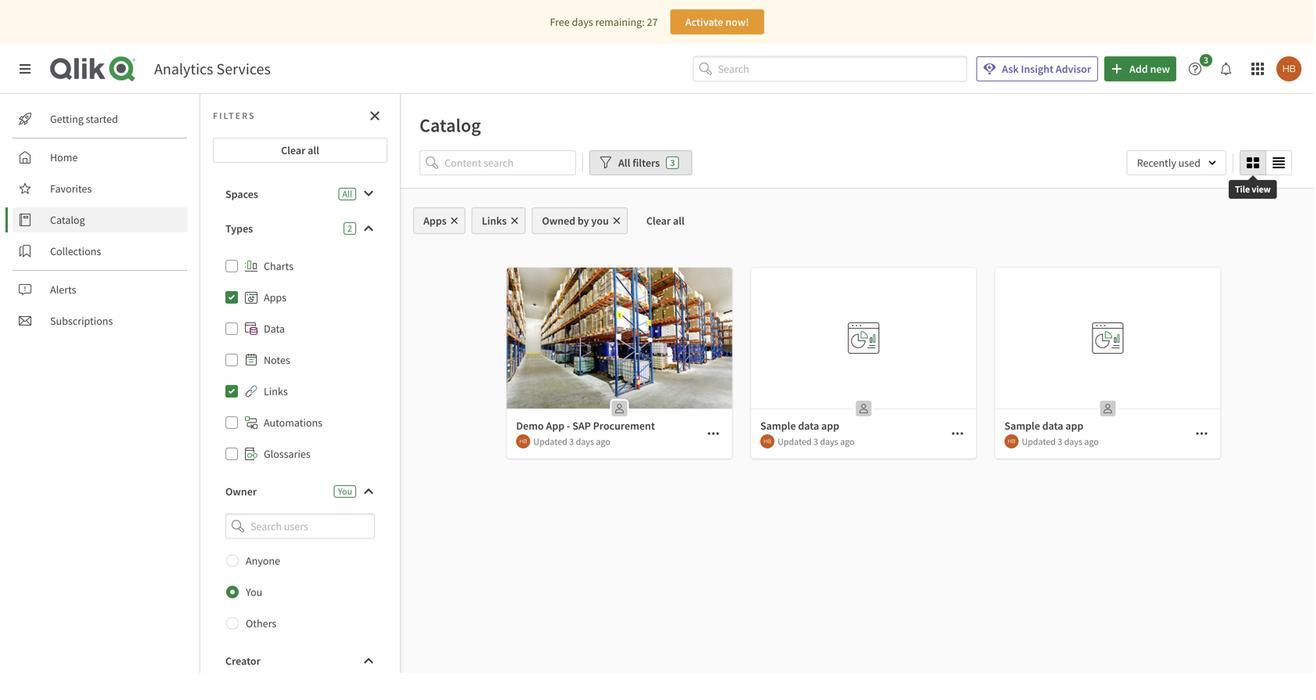 Task type: vqa. For each thing, say whether or not it's contained in the screenshot.
updated related to second Howard Brown element from left
yes



Task type: locate. For each thing, give the bounding box(es) containing it.
catalog down "favorites"
[[50, 213, 85, 227]]

sample data app for second personal element from right's howard brown icon
[[761, 419, 840, 433]]

apps up data
[[264, 291, 287, 305]]

0 vertical spatial clear all button
[[213, 138, 388, 163]]

creator button
[[213, 649, 388, 674]]

all for all
[[343, 188, 352, 200]]

1 horizontal spatial updated 3 days ago
[[778, 436, 855, 448]]

data for second personal element from right's howard brown icon
[[799, 419, 820, 433]]

2 horizontal spatial updated
[[1022, 436, 1056, 448]]

0 horizontal spatial all
[[308, 143, 319, 157]]

0 horizontal spatial clear all
[[281, 143, 319, 157]]

clear all
[[281, 143, 319, 157], [647, 214, 685, 228]]

days
[[572, 15, 594, 29], [576, 436, 594, 448], [821, 436, 839, 448], [1065, 436, 1083, 448]]

others
[[246, 617, 277, 631]]

2 updated 3 days ago from the left
[[778, 436, 855, 448]]

close sidebar menu image
[[19, 63, 31, 75]]

1 personal element from the left
[[607, 396, 632, 421]]

3
[[1205, 54, 1209, 66], [671, 157, 675, 169], [570, 436, 574, 448], [814, 436, 819, 448], [1058, 436, 1063, 448]]

add
[[1130, 62, 1149, 76]]

catalog
[[420, 114, 481, 137], [50, 213, 85, 227]]

1 more actions image from the left
[[708, 428, 720, 440]]

1 vertical spatial all
[[343, 188, 352, 200]]

more actions image
[[952, 428, 965, 440]]

you up search users text box
[[338, 486, 352, 498]]

clear all button up spaces
[[213, 138, 388, 163]]

owned
[[542, 214, 576, 228]]

1 vertical spatial catalog
[[50, 213, 85, 227]]

ago
[[596, 436, 611, 448], [841, 436, 855, 448], [1085, 436, 1100, 448]]

2 horizontal spatial updated 3 days ago
[[1022, 436, 1100, 448]]

personal element
[[607, 396, 632, 421], [852, 396, 877, 421], [1096, 396, 1121, 421]]

2 howard brown element from the left
[[761, 435, 775, 449]]

getting started link
[[13, 107, 188, 132]]

collections link
[[13, 239, 188, 264]]

1 horizontal spatial sample
[[1005, 419, 1041, 433]]

app for first personal element from the right
[[1066, 419, 1084, 433]]

3 personal element from the left
[[1096, 396, 1121, 421]]

ask
[[1003, 62, 1019, 76]]

now!
[[726, 15, 750, 29]]

1 vertical spatial apps
[[264, 291, 287, 305]]

updated 3 days ago
[[534, 436, 611, 448], [778, 436, 855, 448], [1022, 436, 1100, 448]]

0 vertical spatial all
[[619, 156, 631, 170]]

all filters
[[619, 156, 660, 170]]

1 vertical spatial clear all
[[647, 214, 685, 228]]

1 horizontal spatial catalog
[[420, 114, 481, 137]]

sample
[[761, 419, 796, 433], [1005, 419, 1041, 433]]

howard brown image for second personal element from right
[[761, 435, 775, 449]]

1 horizontal spatial more actions image
[[1196, 428, 1209, 440]]

owner
[[226, 485, 257, 499]]

0 horizontal spatial howard brown element
[[517, 435, 531, 449]]

1 horizontal spatial clear all button
[[634, 208, 698, 234]]

notes
[[264, 353, 290, 367]]

howard brown image
[[517, 435, 531, 449]]

0 vertical spatial apps
[[424, 214, 447, 228]]

days for second personal element from right's howard brown icon
[[821, 436, 839, 448]]

0 horizontal spatial clear
[[281, 143, 306, 157]]

0 horizontal spatial app
[[822, 419, 840, 433]]

sample data app
[[761, 419, 840, 433], [1005, 419, 1084, 433]]

sample for second personal element from right's howard brown icon
[[761, 419, 796, 433]]

owner option group
[[213, 546, 388, 640]]

1 ago from the left
[[596, 436, 611, 448]]

filters region
[[401, 147, 1315, 188]]

howard brown element
[[517, 435, 531, 449], [761, 435, 775, 449], [1005, 435, 1019, 449]]

catalog inside navigation pane element
[[50, 213, 85, 227]]

3 ago from the left
[[1085, 436, 1100, 448]]

links
[[482, 214, 507, 228], [264, 385, 288, 399]]

1 horizontal spatial all
[[619, 156, 631, 170]]

0 horizontal spatial all
[[343, 188, 352, 200]]

1 horizontal spatial howard brown element
[[761, 435, 775, 449]]

1 app from the left
[[822, 419, 840, 433]]

howard brown element for first personal element from the right
[[1005, 435, 1019, 449]]

apps button
[[414, 208, 466, 234]]

links button
[[472, 208, 526, 234]]

0 vertical spatial you
[[338, 486, 352, 498]]

2 horizontal spatial personal element
[[1096, 396, 1121, 421]]

0 horizontal spatial clear all button
[[213, 138, 388, 163]]

clear all button down filters
[[634, 208, 698, 234]]

more actions image
[[708, 428, 720, 440], [1196, 428, 1209, 440]]

apps
[[424, 214, 447, 228], [264, 291, 287, 305]]

sample data app for first personal element from the right howard brown icon
[[1005, 419, 1084, 433]]

0 horizontal spatial more actions image
[[708, 428, 720, 440]]

searchbar element
[[693, 56, 967, 82]]

apps left links button
[[424, 214, 447, 228]]

remaining:
[[596, 15, 645, 29]]

1 howard brown element from the left
[[517, 435, 531, 449]]

0 horizontal spatial catalog
[[50, 213, 85, 227]]

1 horizontal spatial all
[[673, 214, 685, 228]]

0 horizontal spatial updated
[[534, 436, 568, 448]]

1 data from the left
[[799, 419, 820, 433]]

creator
[[226, 654, 261, 669]]

glossaries
[[264, 447, 311, 461]]

data
[[799, 419, 820, 433], [1043, 419, 1064, 433]]

0 horizontal spatial sample data app
[[761, 419, 840, 433]]

2 more actions image from the left
[[1196, 428, 1209, 440]]

1 horizontal spatial data
[[1043, 419, 1064, 433]]

subscriptions link
[[13, 309, 188, 334]]

1 horizontal spatial howard brown image
[[1005, 435, 1019, 449]]

Content search text field
[[445, 150, 576, 175]]

insight
[[1022, 62, 1054, 76]]

charts
[[264, 259, 294, 273]]

links down notes
[[264, 385, 288, 399]]

all
[[308, 143, 319, 157], [673, 214, 685, 228]]

days for howard brown image
[[576, 436, 594, 448]]

0 horizontal spatial howard brown image
[[761, 435, 775, 449]]

0 horizontal spatial apps
[[264, 291, 287, 305]]

clear all for the bottom clear all "button"
[[647, 214, 685, 228]]

2 app from the left
[[1066, 419, 1084, 433]]

0 vertical spatial links
[[482, 214, 507, 228]]

ago for third personal element from the right
[[596, 436, 611, 448]]

1 horizontal spatial updated
[[778, 436, 812, 448]]

catalog link
[[13, 208, 188, 233]]

0 horizontal spatial updated 3 days ago
[[534, 436, 611, 448]]

automations
[[264, 416, 323, 430]]

0 horizontal spatial personal element
[[607, 396, 632, 421]]

1 horizontal spatial personal element
[[852, 396, 877, 421]]

ask insight advisor
[[1003, 62, 1092, 76]]

all inside filters region
[[619, 156, 631, 170]]

0 horizontal spatial you
[[246, 586, 263, 600]]

updated
[[534, 436, 568, 448], [778, 436, 812, 448], [1022, 436, 1056, 448]]

activate
[[686, 15, 724, 29]]

1 horizontal spatial ago
[[841, 436, 855, 448]]

1 horizontal spatial clear all
[[647, 214, 685, 228]]

clear all button
[[213, 138, 388, 163], [634, 208, 698, 234]]

add new button
[[1105, 56, 1177, 81]]

clear all for topmost clear all "button"
[[281, 143, 319, 157]]

catalog up content search text field
[[420, 114, 481, 137]]

2 ago from the left
[[841, 436, 855, 448]]

1 horizontal spatial sample data app
[[1005, 419, 1084, 433]]

all for all filters
[[619, 156, 631, 170]]

1 updated 3 days ago from the left
[[534, 436, 611, 448]]

3 updated 3 days ago from the left
[[1022, 436, 1100, 448]]

services
[[217, 59, 271, 79]]

-
[[567, 419, 571, 433]]

2 horizontal spatial ago
[[1085, 436, 1100, 448]]

demo
[[517, 419, 544, 433]]

anyone
[[246, 554, 280, 568]]

2 data from the left
[[1043, 419, 1064, 433]]

1 vertical spatial you
[[246, 586, 263, 600]]

all
[[619, 156, 631, 170], [343, 188, 352, 200]]

new
[[1151, 62, 1171, 76]]

1 horizontal spatial clear
[[647, 214, 671, 228]]

you
[[338, 486, 352, 498], [246, 586, 263, 600]]

you up others
[[246, 586, 263, 600]]

3 inside dropdown button
[[1205, 54, 1209, 66]]

ask insight advisor button
[[977, 56, 1099, 81]]

1 vertical spatial links
[[264, 385, 288, 399]]

0 horizontal spatial ago
[[596, 436, 611, 448]]

days for first personal element from the right howard brown icon
[[1065, 436, 1083, 448]]

all left filters
[[619, 156, 631, 170]]

tile view tooltip
[[1230, 169, 1278, 210]]

1 sample data app from the left
[[761, 419, 840, 433]]

clear
[[281, 143, 306, 157], [647, 214, 671, 228]]

collections
[[50, 244, 101, 258]]

2 horizontal spatial howard brown element
[[1005, 435, 1019, 449]]

3 howard brown element from the left
[[1005, 435, 1019, 449]]

None field
[[213, 514, 388, 539]]

owned by you
[[542, 214, 609, 228]]

0 horizontal spatial sample
[[761, 419, 796, 433]]

2 horizontal spatial howard brown image
[[1277, 56, 1302, 81]]

1 vertical spatial all
[[673, 214, 685, 228]]

switch view group
[[1241, 150, 1293, 175]]

activate now! link
[[671, 9, 765, 34]]

1 horizontal spatial app
[[1066, 419, 1084, 433]]

1 horizontal spatial links
[[482, 214, 507, 228]]

app
[[822, 419, 840, 433], [1066, 419, 1084, 433]]

1 horizontal spatial apps
[[424, 214, 447, 228]]

spaces
[[226, 187, 258, 201]]

add new
[[1130, 62, 1171, 76]]

0 vertical spatial clear all
[[281, 143, 319, 157]]

2 sample data app from the left
[[1005, 419, 1084, 433]]

links right 'apps' button
[[482, 214, 507, 228]]

owned by you button
[[532, 208, 628, 234]]

0 horizontal spatial data
[[799, 419, 820, 433]]

1 sample from the left
[[761, 419, 796, 433]]

all up the "2"
[[343, 188, 352, 200]]

howard brown image
[[1277, 56, 1302, 81], [761, 435, 775, 449], [1005, 435, 1019, 449]]

howard brown element for second personal element from right
[[761, 435, 775, 449]]

recently
[[1138, 156, 1177, 170]]

2 sample from the left
[[1005, 419, 1041, 433]]

3 button
[[1183, 54, 1218, 81]]

sample for first personal element from the right howard brown icon
[[1005, 419, 1041, 433]]



Task type: describe. For each thing, give the bounding box(es) containing it.
alerts
[[50, 283, 76, 297]]

data
[[264, 322, 285, 336]]

howard brown element for third personal element from the right
[[517, 435, 531, 449]]

updated 3 days ago for third personal element from the right
[[534, 436, 611, 448]]

filters
[[633, 156, 660, 170]]

favorites link
[[13, 176, 188, 201]]

you inside owner option group
[[246, 586, 263, 600]]

ago for second personal element from right
[[841, 436, 855, 448]]

app
[[546, 419, 565, 433]]

view
[[1253, 183, 1272, 195]]

by
[[578, 214, 590, 228]]

2 personal element from the left
[[852, 396, 877, 421]]

filters
[[213, 110, 256, 122]]

2
[[348, 222, 352, 235]]

advisor
[[1056, 62, 1092, 76]]

0 vertical spatial all
[[308, 143, 319, 157]]

app for second personal element from right
[[822, 419, 840, 433]]

you
[[592, 214, 609, 228]]

favorites
[[50, 182, 92, 196]]

3 updated from the left
[[1022, 436, 1056, 448]]

0 horizontal spatial links
[[264, 385, 288, 399]]

ago for first personal element from the right
[[1085, 436, 1100, 448]]

tile view
[[1236, 183, 1272, 195]]

links inside links button
[[482, 214, 507, 228]]

analytics services element
[[154, 59, 271, 79]]

recently used
[[1138, 156, 1201, 170]]

analytics
[[154, 59, 213, 79]]

started
[[86, 112, 118, 126]]

free
[[550, 15, 570, 29]]

0 vertical spatial catalog
[[420, 114, 481, 137]]

demo app - sap procurement
[[517, 419, 655, 433]]

data for first personal element from the right howard brown icon
[[1043, 419, 1064, 433]]

1 horizontal spatial you
[[338, 486, 352, 498]]

Search text field
[[718, 56, 967, 82]]

27
[[647, 15, 658, 29]]

1 updated from the left
[[534, 436, 568, 448]]

navigation pane element
[[0, 100, 200, 340]]

home
[[50, 150, 78, 164]]

updated 3 days ago for first personal element from the right
[[1022, 436, 1100, 448]]

1 vertical spatial clear all button
[[634, 208, 698, 234]]

Search users text field
[[247, 514, 356, 539]]

Recently used field
[[1128, 150, 1227, 175]]

home link
[[13, 145, 188, 170]]

2 updated from the left
[[778, 436, 812, 448]]

activate now!
[[686, 15, 750, 29]]

subscriptions
[[50, 314, 113, 328]]

tile
[[1236, 183, 1251, 195]]

howard brown image for first personal element from the right
[[1005, 435, 1019, 449]]

3 inside filters region
[[671, 157, 675, 169]]

1 vertical spatial clear
[[647, 214, 671, 228]]

apps inside button
[[424, 214, 447, 228]]

used
[[1179, 156, 1201, 170]]

alerts link
[[13, 277, 188, 302]]

getting
[[50, 112, 84, 126]]

types
[[226, 222, 253, 236]]

qlik sense app image
[[507, 268, 733, 409]]

sap
[[573, 419, 591, 433]]

more actions image for sample data app
[[1196, 428, 1209, 440]]

updated 3 days ago for second personal element from right
[[778, 436, 855, 448]]

more actions image for demo app - sap procurement
[[708, 428, 720, 440]]

procurement
[[593, 419, 655, 433]]

0 vertical spatial clear
[[281, 143, 306, 157]]

analytics services
[[154, 59, 271, 79]]

free days remaining: 27
[[550, 15, 658, 29]]

getting started
[[50, 112, 118, 126]]



